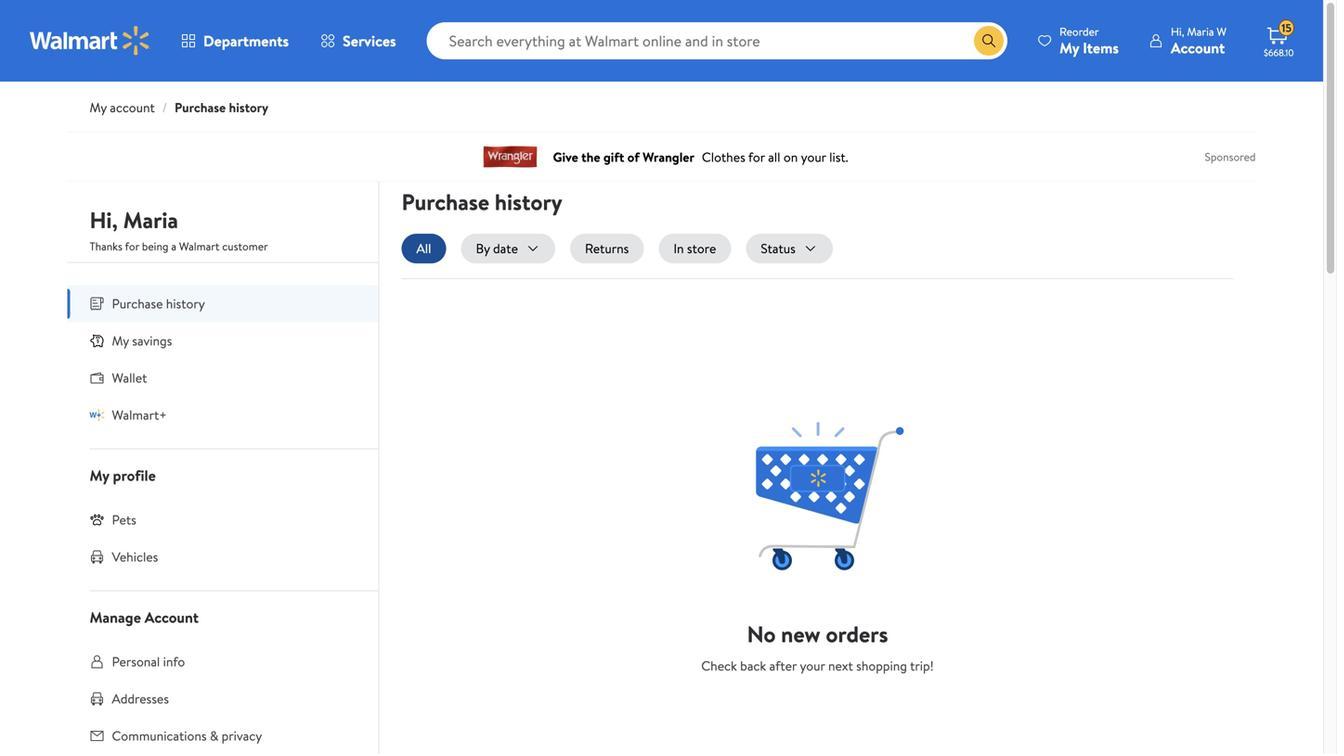 Task type: locate. For each thing, give the bounding box(es) containing it.
account up info
[[145, 608, 199, 628]]

my account / purchase history
[[90, 98, 268, 117]]

next
[[828, 657, 853, 676]]

0 vertical spatial hi,
[[1171, 24, 1184, 39]]

purchase
[[175, 98, 226, 117], [402, 187, 489, 218], [112, 295, 163, 313]]

communications & privacy link
[[67, 718, 378, 755]]

communications & privacy
[[112, 728, 262, 746]]

a
[[171, 239, 176, 254]]

search icon image
[[982, 33, 996, 48]]

purchase up my savings
[[112, 295, 163, 313]]

1 vertical spatial maria
[[123, 205, 178, 236]]

icon image
[[90, 334, 104, 348], [90, 408, 104, 423], [90, 513, 104, 528]]

manage
[[90, 608, 141, 628]]

1 horizontal spatial account
[[1171, 38, 1225, 58]]

$668.10
[[1264, 46, 1294, 59]]

1 vertical spatial icon image
[[90, 408, 104, 423]]

my left items
[[1060, 38, 1079, 58]]

purchase history
[[402, 187, 562, 218], [112, 295, 205, 313]]

hi, for account
[[1171, 24, 1184, 39]]

2 vertical spatial icon image
[[90, 513, 104, 528]]

icon image inside my savings link
[[90, 334, 104, 348]]

customer
[[222, 239, 268, 254]]

icon image left walmart+
[[90, 408, 104, 423]]

0 vertical spatial icon image
[[90, 334, 104, 348]]

walmart
[[179, 239, 220, 254]]

1 horizontal spatial hi,
[[1171, 24, 1184, 39]]

0 horizontal spatial hi,
[[90, 205, 118, 236]]

date
[[493, 240, 518, 258]]

0 horizontal spatial history
[[166, 295, 205, 313]]

1 vertical spatial hi,
[[90, 205, 118, 236]]

new
[[781, 619, 821, 650]]

2 horizontal spatial history
[[495, 187, 562, 218]]

hi, for thanks for being a walmart customer
[[90, 205, 118, 236]]

0 vertical spatial purchase history link
[[175, 98, 268, 117]]

account left $668.10
[[1171, 38, 1225, 58]]

purchase right /
[[175, 98, 226, 117]]

trip!
[[910, 657, 934, 676]]

w
[[1217, 24, 1227, 39]]

history
[[229, 98, 268, 117], [495, 187, 562, 218], [166, 295, 205, 313]]

personal info
[[112, 653, 185, 671]]

3 icon image from the top
[[90, 513, 104, 528]]

0 vertical spatial maria
[[1187, 24, 1214, 39]]

my for my account / purchase history
[[90, 98, 107, 117]]

purchase history link right /
[[175, 98, 268, 117]]

hi,
[[1171, 24, 1184, 39], [90, 205, 118, 236]]

pets link
[[67, 502, 378, 539]]

icon image inside the pets link
[[90, 513, 104, 528]]

in store
[[674, 240, 716, 258]]

maria for for
[[123, 205, 178, 236]]

being
[[142, 239, 169, 254]]

history down the departments
[[229, 98, 268, 117]]

thanks
[[90, 239, 122, 254]]

history up savings
[[166, 295, 205, 313]]

no
[[747, 619, 776, 650]]

0 vertical spatial account
[[1171, 38, 1225, 58]]

my left account at the left top of the page
[[90, 98, 107, 117]]

maria for account
[[1187, 24, 1214, 39]]

purchase history link
[[175, 98, 268, 117], [67, 286, 378, 323]]

maria
[[1187, 24, 1214, 39], [123, 205, 178, 236]]

my for my profile
[[90, 466, 109, 486]]

0 horizontal spatial account
[[145, 608, 199, 628]]

sponsored
[[1205, 149, 1256, 165]]

1 vertical spatial purchase history link
[[67, 286, 378, 323]]

purchase history up savings
[[112, 295, 205, 313]]

2 icon image from the top
[[90, 408, 104, 423]]

your
[[800, 657, 825, 676]]

for
[[125, 239, 139, 254]]

all button
[[402, 234, 446, 264]]

account
[[1171, 38, 1225, 58], [145, 608, 199, 628]]

maria inside hi, maria thanks for being a walmart customer
[[123, 205, 178, 236]]

savings
[[132, 332, 172, 350]]

hi, inside hi, maria thanks for being a walmart customer
[[90, 205, 118, 236]]

0 vertical spatial purchase history
[[402, 187, 562, 218]]

icon image left pets
[[90, 513, 104, 528]]

hi, maria thanks for being a walmart customer
[[90, 205, 268, 254]]

1 icon image from the top
[[90, 334, 104, 348]]

&
[[210, 728, 218, 746]]

2 horizontal spatial purchase
[[402, 187, 489, 218]]

after
[[769, 657, 797, 676]]

history up by date dropdown button
[[495, 187, 562, 218]]

icon image inside walmart+ link
[[90, 408, 104, 423]]

returns
[[585, 240, 629, 258]]

1 vertical spatial purchase history
[[112, 295, 205, 313]]

hi, up thanks
[[90, 205, 118, 236]]

addresses link
[[67, 681, 378, 718]]

my
[[1060, 38, 1079, 58], [90, 98, 107, 117], [112, 332, 129, 350], [90, 466, 109, 486]]

1 horizontal spatial purchase
[[175, 98, 226, 117]]

shopping
[[856, 657, 907, 676]]

list containing all
[[402, 234, 1234, 264]]

icon image left my savings
[[90, 334, 104, 348]]

list
[[402, 234, 1234, 264]]

purchase history link down "customer"
[[67, 286, 378, 323]]

purchase history up the by
[[402, 187, 562, 218]]

2 vertical spatial history
[[166, 295, 205, 313]]

returns button
[[570, 234, 644, 264]]

1 horizontal spatial history
[[229, 98, 268, 117]]

hi, left w
[[1171, 24, 1184, 39]]

maria left w
[[1187, 24, 1214, 39]]

services button
[[305, 19, 412, 63]]

1 vertical spatial account
[[145, 608, 199, 628]]

hi, inside hi, maria w account
[[1171, 24, 1184, 39]]

my left savings
[[112, 332, 129, 350]]

0 horizontal spatial maria
[[123, 205, 178, 236]]

walmart+
[[112, 406, 167, 424]]

status
[[761, 240, 796, 258]]

items
[[1083, 38, 1119, 58]]

personal info link
[[67, 644, 378, 681]]

maria up being
[[123, 205, 178, 236]]

Walmart Site-Wide search field
[[427, 22, 1008, 59]]

maria inside hi, maria w account
[[1187, 24, 1214, 39]]

0 horizontal spatial purchase history
[[112, 295, 205, 313]]

purchase up the all
[[402, 187, 489, 218]]

my left profile
[[90, 466, 109, 486]]

1 horizontal spatial maria
[[1187, 24, 1214, 39]]

2 vertical spatial purchase
[[112, 295, 163, 313]]

1 vertical spatial history
[[495, 187, 562, 218]]



Task type: vqa. For each thing, say whether or not it's contained in the screenshot.
Account's Hi,
yes



Task type: describe. For each thing, give the bounding box(es) containing it.
communications
[[112, 728, 207, 746]]

back
[[740, 657, 766, 676]]

store
[[687, 240, 716, 258]]

reorder my items
[[1060, 24, 1119, 58]]

0 horizontal spatial purchase
[[112, 295, 163, 313]]

my savings
[[112, 332, 172, 350]]

icon image for my savings
[[90, 334, 104, 348]]

by date
[[476, 240, 518, 258]]

my for my savings
[[112, 332, 129, 350]]

hi, maria link
[[90, 205, 178, 243]]

in
[[674, 240, 684, 258]]

by
[[476, 240, 490, 258]]

0 vertical spatial purchase
[[175, 98, 226, 117]]

pets
[[112, 511, 136, 529]]

icon image for pets
[[90, 513, 104, 528]]

my savings link
[[67, 323, 378, 360]]

Search search field
[[427, 22, 1008, 59]]

my inside reorder my items
[[1060, 38, 1079, 58]]

hi, maria w account
[[1171, 24, 1227, 58]]

account inside hi, maria w account
[[1171, 38, 1225, 58]]

reorder
[[1060, 24, 1099, 39]]

my account link
[[90, 98, 155, 117]]

profile
[[113, 466, 156, 486]]

no new orders check back after your next shopping trip!
[[701, 619, 934, 676]]

wallet
[[112, 369, 147, 387]]

/
[[162, 98, 167, 117]]

services
[[343, 31, 396, 51]]

my profile
[[90, 466, 156, 486]]

walmart image
[[30, 26, 150, 56]]

icon image for walmart+
[[90, 408, 104, 423]]

personal
[[112, 653, 160, 671]]

15
[[1282, 20, 1292, 36]]

check
[[701, 657, 737, 676]]

vehicles link
[[67, 539, 378, 576]]

0 vertical spatial history
[[229, 98, 268, 117]]

privacy
[[222, 728, 262, 746]]

manage account
[[90, 608, 199, 628]]

orders
[[826, 619, 888, 650]]

addresses
[[112, 690, 169, 708]]

walmart+ link
[[67, 397, 378, 434]]

1 horizontal spatial purchase history
[[402, 187, 562, 218]]

account
[[110, 98, 155, 117]]

in store button
[[659, 234, 731, 264]]

wallet link
[[67, 360, 378, 397]]

1 vertical spatial purchase
[[402, 187, 489, 218]]

departments button
[[165, 19, 305, 63]]

departments
[[203, 31, 289, 51]]

vehicles
[[112, 548, 158, 566]]

by date button
[[461, 234, 555, 264]]

status button
[[746, 234, 833, 264]]

info
[[163, 653, 185, 671]]

all
[[416, 240, 431, 258]]



